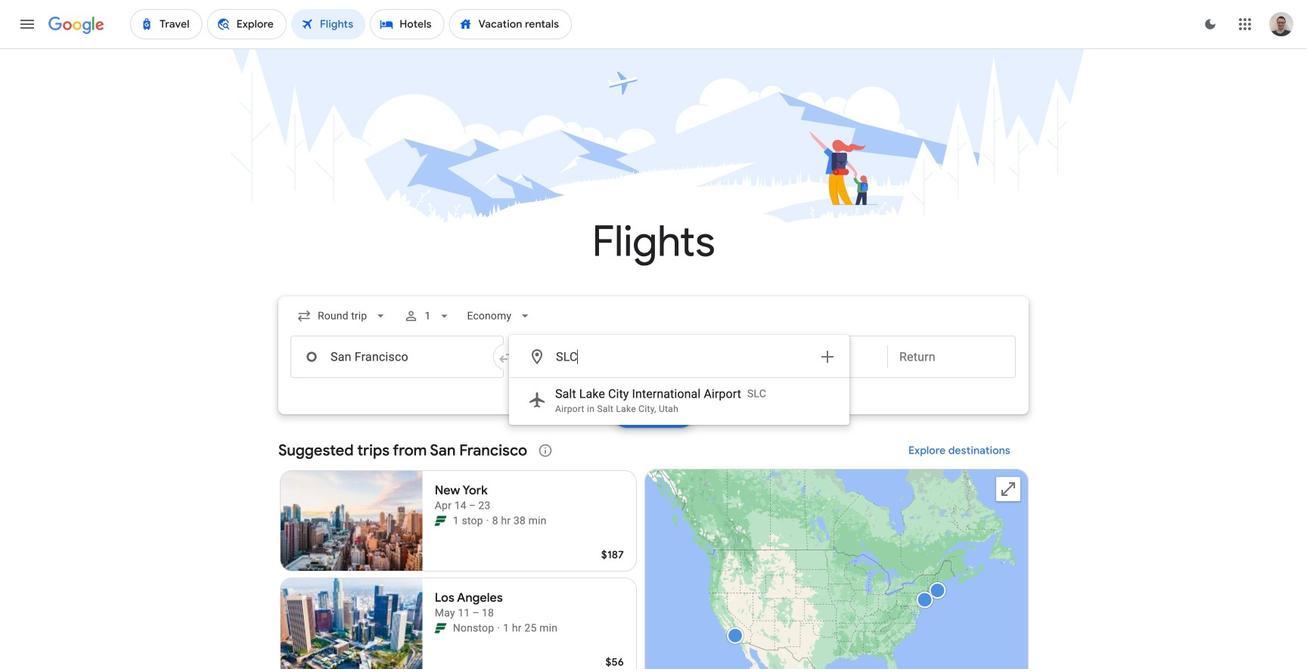 Task type: describe. For each thing, give the bounding box(es) containing it.
Return text field
[[900, 337, 1004, 378]]

enter your destination dialog
[[509, 335, 850, 425]]

destination, select multiple airports image
[[819, 348, 837, 366]]

frontier image
[[435, 515, 447, 528]]

Flight search field
[[266, 297, 1041, 433]]



Task type: vqa. For each thing, say whether or not it's contained in the screenshot.
Return Text Box on the bottom right of page
yes



Task type: locate. For each thing, give the bounding box(es) containing it.
frontier image
[[435, 623, 447, 635]]

 image
[[486, 514, 489, 529]]

suggested trips from san francisco region
[[279, 433, 1029, 670]]

Where from? text field
[[291, 336, 504, 378]]

None field
[[291, 303, 395, 330], [461, 303, 539, 330], [291, 303, 395, 330], [461, 303, 539, 330]]

 image
[[497, 621, 500, 637]]

salt lake city international airport (slc) option
[[510, 382, 849, 419]]

56 US dollars text field
[[606, 656, 624, 670]]

187 US dollars text field
[[602, 549, 624, 562]]

change appearance image
[[1193, 6, 1229, 42]]

main menu image
[[18, 15, 36, 33]]

Departure text field
[[772, 337, 876, 378]]

Where to?  text field
[[556, 339, 810, 375]]



